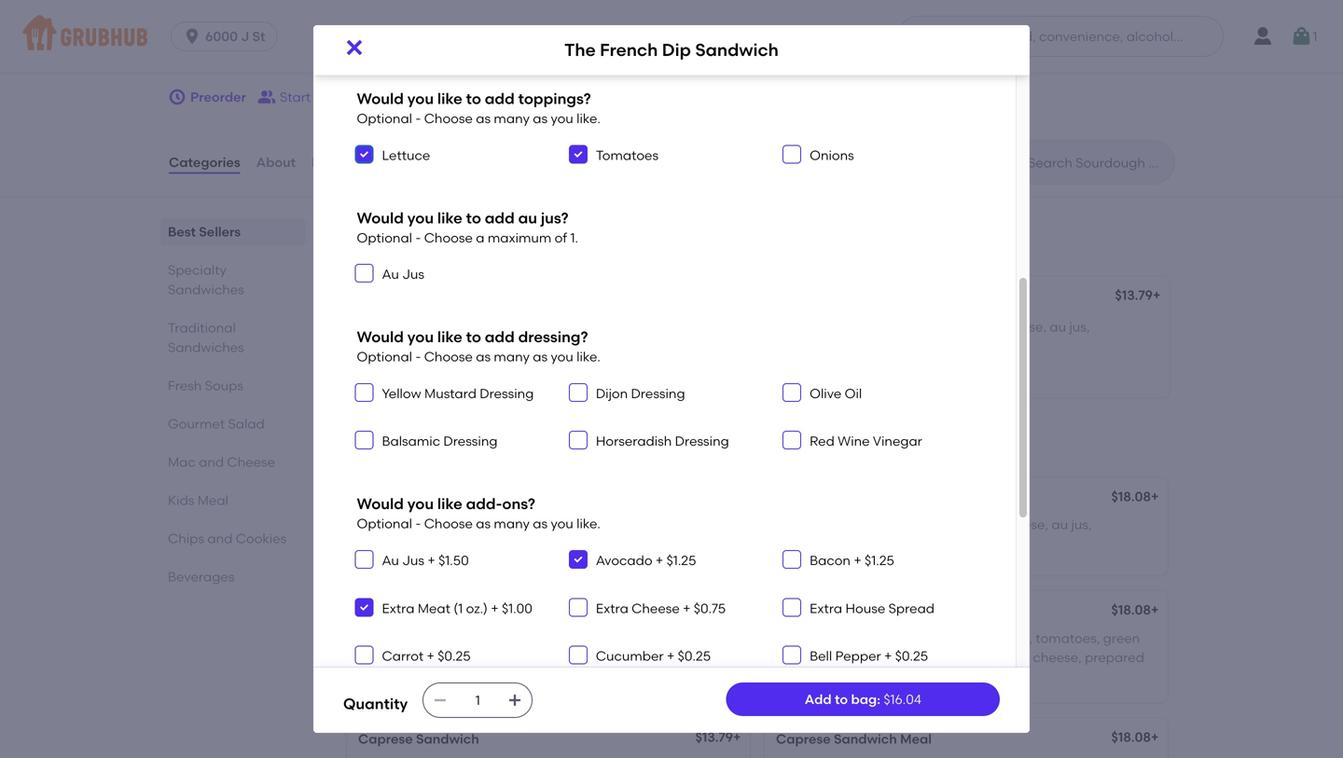 Task type: vqa. For each thing, say whether or not it's contained in the screenshot.
1.
yes



Task type: locate. For each thing, give the bounding box(es) containing it.
to for dressing?
[[466, 328, 481, 346]]

sauce,
[[513, 649, 555, 665], [931, 649, 972, 665]]

0 vertical spatial specialty
[[168, 262, 227, 278]]

svg image left dijon
[[573, 387, 584, 398]]

2 brisket from the left
[[831, 604, 874, 620]]

to up a
[[466, 209, 481, 227]]

1 horizontal spatial chili
[[776, 649, 801, 665]]

$0.25 up $16.04
[[895, 648, 928, 664]]

would you like to add toppings? optional - choose as many as you like.
[[357, 90, 600, 126]]

svg image left the horseradish on the bottom
[[573, 435, 584, 446]]

extra left meat
[[382, 600, 415, 616]]

0 vertical spatial specialty sandwiches
[[168, 262, 244, 298]]

1 vertical spatial specialty
[[343, 434, 436, 458]]

cheese,
[[998, 319, 1047, 335], [1000, 517, 1048, 533], [582, 521, 631, 536], [615, 649, 664, 665], [1033, 649, 1082, 665]]

optional inside would you like to add dressing? optional - choose as many as you like.
[[357, 349, 412, 365]]

6000
[[205, 28, 238, 44]]

cheese
[[445, 28, 493, 44], [227, 454, 275, 470], [632, 600, 680, 616]]

0 horizontal spatial smoked
[[358, 604, 410, 620]]

dijon
[[596, 386, 628, 401]]

2 vertical spatial meal
[[900, 731, 932, 747]]

2 vertical spatial like.
[[577, 516, 600, 532]]

svg image for 6000 j st
[[183, 27, 202, 46]]

1 savory from the left
[[378, 631, 421, 646]]

j
[[241, 28, 249, 44]]

3 would from the top
[[357, 328, 404, 346]]

2 sauce, from the left
[[931, 649, 972, 665]]

of
[[555, 230, 567, 246]]

$18.08 for 6". served with house spread, swiss cheese, au jus, prepared hot.
[[1111, 489, 1151, 504]]

2 jus from the top
[[402, 553, 424, 568]]

and for cheese
[[199, 454, 224, 470]]

green for $13.79
[[685, 631, 722, 646]]

add for au
[[485, 209, 515, 227]]

6". savory smoked brisket, house spread, tomatoes, green chili coleslaw, barbecue sauce, cheddar cheese, prepared hot. down spread
[[776, 631, 1144, 684]]

0 vertical spatial many
[[494, 111, 530, 126]]

1
[[1313, 28, 1317, 44]]

chili for smoked brisket sandwich meal
[[776, 649, 801, 665]]

with for $18.08 +
[[841, 517, 868, 533]]

1 - from the top
[[415, 111, 421, 126]]

0 vertical spatial jus
[[402, 266, 424, 282]]

svg image for cucumber
[[573, 650, 584, 661]]

0 horizontal spatial best
[[168, 224, 196, 240]]

2 barbecue from the left
[[866, 649, 928, 665]]

0 vertical spatial $13.79
[[1115, 287, 1153, 303]]

2 would from the top
[[357, 209, 404, 227]]

1 horizontal spatial green
[[1103, 631, 1140, 646]]

svg image left carrot
[[359, 650, 370, 661]]

2 extra from the left
[[596, 600, 628, 616]]

$13.79 +
[[1115, 287, 1161, 303], [695, 729, 741, 745]]

$18.08
[[1111, 489, 1151, 504], [1111, 602, 1151, 618], [1111, 729, 1151, 745]]

served for the french dip sandwich
[[796, 517, 838, 533]]

1 green from the left
[[685, 631, 722, 646]]

choose up the on in the top left of the page
[[424, 230, 473, 246]]

0 vertical spatial sandwiches
[[168, 282, 244, 298]]

2 $0.25 from the left
[[678, 648, 711, 664]]

traditional
[[168, 320, 236, 336]]

1 smoked from the left
[[424, 631, 474, 646]]

would inside the would you like to add toppings? optional - choose as many as you like.
[[357, 90, 404, 108]]

carrot
[[382, 648, 424, 664]]

would for would you like to add dressing?
[[357, 328, 404, 346]]

like for au
[[437, 209, 462, 227]]

2 vertical spatial add
[[485, 328, 515, 346]]

3 like. from the top
[[577, 516, 600, 532]]

to inside would you like to add dressing? optional - choose as many as you like.
[[466, 328, 481, 346]]

2 like from the top
[[437, 209, 462, 227]]

st
[[252, 28, 265, 44]]

meal right kids
[[197, 493, 228, 508]]

1 horizontal spatial barbecue
[[866, 649, 928, 665]]

tomatoes,
[[618, 631, 682, 646], [1036, 631, 1100, 646]]

1 horizontal spatial $1.25
[[865, 553, 894, 568]]

smoked for smoked brisket sandwich meal
[[842, 631, 892, 646]]

option group
[[168, 18, 488, 65]]

1 like. from the top
[[577, 111, 600, 126]]

choose up lettuce
[[424, 111, 473, 126]]

0 horizontal spatial cheddar
[[558, 649, 612, 665]]

(1
[[454, 600, 463, 616]]

house
[[845, 600, 885, 616]]

choose inside would you like to add dressing? optional - choose as many as you like.
[[424, 349, 473, 365]]

1 coleslaw, from the left
[[387, 649, 445, 665]]

with for $13.79 +
[[839, 319, 866, 335]]

25–40
[[219, 43, 251, 56]]

a
[[476, 230, 485, 246]]

1 cheddar from the left
[[558, 649, 612, 665]]

caprese for caprese sandwich
[[358, 731, 413, 747]]

2 vertical spatial $18.08
[[1111, 729, 1151, 745]]

1 vertical spatial and
[[199, 454, 224, 470]]

brisket, down $1.00
[[477, 631, 523, 646]]

gourmet
[[168, 416, 225, 432]]

- up ordered
[[415, 230, 421, 246]]

add left toppings?
[[485, 90, 515, 108]]

3 choose from the top
[[424, 349, 473, 365]]

would
[[357, 90, 404, 108], [357, 209, 404, 227], [357, 328, 404, 346], [357, 495, 404, 513]]

kids
[[168, 493, 194, 508]]

au inside would you like to add au jus? optional - choose a maximum of 1.
[[518, 209, 537, 227]]

sellers down categories button
[[199, 224, 241, 240]]

3 add from the top
[[485, 328, 515, 346]]

would up yellow
[[357, 328, 404, 346]]

- inside the would you like to add toppings? optional - choose as many as you like.
[[415, 111, 421, 126]]

sellers inside best sellers most ordered on grubhub
[[391, 219, 456, 243]]

specialty sandwiches down mustard
[[343, 434, 559, 458]]

to down the monterey cheese
[[466, 90, 481, 108]]

the french dip sandwich
[[564, 40, 779, 60], [358, 494, 520, 510]]

house
[[869, 319, 907, 335], [871, 517, 909, 533], [453, 521, 491, 536], [526, 631, 564, 646], [943, 631, 981, 646]]

2 chili from the left
[[776, 649, 801, 665]]

meat
[[418, 600, 450, 616]]

like inside would you like to add dressing? optional - choose as many as you like.
[[437, 328, 462, 346]]

0 horizontal spatial caprese
[[358, 731, 413, 747]]

extra left 'house'
[[810, 600, 842, 616]]

coleslaw, up the add
[[804, 649, 863, 665]]

0 vertical spatial and
[[505, 319, 530, 335]]

3 - from the top
[[415, 349, 421, 365]]

specialty sandwiches down best sellers
[[168, 262, 244, 298]]

1 horizontal spatial caprese
[[776, 731, 831, 747]]

1 horizontal spatial $0.25
[[678, 648, 711, 664]]

0 vertical spatial dip
[[662, 40, 691, 60]]

svg image inside 6000 j st button
[[183, 27, 202, 46]]

1 horizontal spatial savory
[[796, 631, 839, 646]]

4 would from the top
[[357, 495, 404, 513]]

svg image right the input item quantity number field at left
[[508, 693, 523, 708]]

0 horizontal spatial sellers
[[199, 224, 241, 240]]

svg image for monterey cheese
[[359, 29, 370, 41]]

add inside would you like to add dressing? optional - choose as many as you like.
[[485, 328, 515, 346]]

0 vertical spatial like.
[[577, 111, 600, 126]]

0 vertical spatial au
[[382, 266, 399, 282]]

- up lettuce
[[415, 111, 421, 126]]

and for cookies
[[207, 531, 233, 547]]

1 horizontal spatial tomatoes,
[[1036, 631, 1100, 646]]

1 sauce, from the left
[[513, 649, 555, 665]]

1 many from the top
[[494, 111, 530, 126]]

optional up ordered
[[357, 230, 412, 246]]

and right broil
[[505, 319, 530, 335]]

jus for au jus
[[402, 266, 424, 282]]

coleslaw, for smoked brisket sandwich
[[387, 649, 445, 665]]

svg image for extra cheese
[[573, 602, 584, 613]]

caprese for caprese sandwich meal
[[776, 731, 831, 747]]

1 horizontal spatial brisket
[[831, 604, 874, 620]]

jus left $1.50 in the left of the page
[[402, 553, 424, 568]]

like inside would you like add-ons? optional - choose as many as you like.
[[437, 495, 462, 513]]

smoked up 'bell'
[[776, 604, 828, 620]]

meal
[[197, 493, 228, 508], [944, 604, 975, 620], [900, 731, 932, 747]]

best for best sellers
[[168, 224, 196, 240]]

6". savory smoked brisket, house spread, tomatoes, green chili coleslaw, barbecue sauce, cheddar cheese, prepared hot. for smoked brisket sandwich meal
[[776, 631, 1144, 684]]

dressing down yellow mustard dressing
[[443, 433, 498, 449]]

4 choose from the top
[[424, 516, 473, 532]]

cheese up cucumber + $0.25
[[632, 600, 680, 616]]

1 au from the top
[[382, 266, 399, 282]]

savory for smoked brisket sandwich meal
[[796, 631, 839, 646]]

svg image
[[183, 27, 202, 46], [359, 29, 370, 41], [343, 36, 366, 59], [359, 149, 370, 160], [573, 149, 584, 160], [359, 387, 370, 398], [573, 387, 584, 398], [573, 435, 584, 446], [573, 602, 584, 613], [359, 650, 370, 661], [573, 650, 584, 661], [508, 693, 523, 708]]

dressing right dijon
[[631, 386, 685, 401]]

ordered
[[377, 246, 427, 262]]

like. for toppings?
[[577, 111, 600, 126]]

many down toppings?
[[494, 111, 530, 126]]

3 optional from the top
[[357, 349, 412, 365]]

sandwiches up add-
[[441, 434, 559, 458]]

jus
[[402, 266, 424, 282], [402, 553, 424, 568]]

2 choose from the top
[[424, 230, 473, 246]]

2 horizontal spatial extra
[[810, 600, 842, 616]]

the
[[564, 40, 596, 60], [358, 494, 382, 510]]

2 add from the top
[[485, 209, 515, 227]]

4 like from the top
[[437, 495, 462, 513]]

caprese down quantity on the bottom left of page
[[358, 731, 413, 747]]

would inside would you like add-ons? optional - choose as many as you like.
[[357, 495, 404, 513]]

1 horizontal spatial sauce,
[[931, 649, 972, 665]]

like. down the dressing?
[[577, 349, 600, 365]]

tomatoes, for $18.08
[[1036, 631, 1100, 646]]

1 horizontal spatial 6". savory smoked brisket, house spread, tomatoes, green chili coleslaw, barbecue sauce, cheddar cheese, prepared hot.
[[776, 631, 1144, 684]]

0 horizontal spatial savory
[[378, 631, 421, 646]]

sauce, for smoked brisket sandwich
[[513, 649, 555, 665]]

hot.
[[837, 338, 861, 354], [839, 536, 863, 552], [421, 540, 445, 555], [358, 668, 382, 684], [776, 668, 800, 684]]

1 brisket, from the left
[[477, 631, 523, 646]]

2 savory from the left
[[796, 631, 839, 646]]

2 - from the top
[[415, 230, 421, 246]]

meal down $16.04
[[900, 731, 932, 747]]

1 horizontal spatial the french dip sandwich
[[564, 40, 779, 60]]

1 horizontal spatial cheese
[[445, 28, 493, 44]]

$0.25 down smoked brisket sandwich
[[438, 648, 471, 664]]

6". served with house spread, swiss cheese, au jus, prepared hot.
[[774, 319, 1090, 354], [776, 517, 1092, 552], [358, 521, 674, 555]]

jus down ordered
[[402, 266, 424, 282]]

cheddar for smoked brisket sandwich
[[558, 649, 612, 665]]

svg image up order
[[343, 36, 366, 59]]

brisket up the pepper
[[831, 604, 874, 620]]

would right group
[[357, 90, 404, 108]]

cheddar for smoked brisket sandwich meal
[[976, 649, 1030, 665]]

choose
[[424, 111, 473, 126], [424, 230, 473, 246], [424, 349, 473, 365], [424, 516, 473, 532]]

best down categories button
[[168, 224, 196, 240]]

1 horizontal spatial smoked
[[776, 604, 828, 620]]

like left add-
[[437, 495, 462, 513]]

optional up the au jus + $1.50
[[357, 516, 412, 532]]

1 horizontal spatial coleslaw,
[[804, 649, 863, 665]]

1 vertical spatial $18.08
[[1111, 602, 1151, 618]]

to inside would you like to add au jus? optional - choose a maximum of 1.
[[466, 209, 481, 227]]

0 horizontal spatial french
[[385, 494, 429, 510]]

preorder button
[[168, 80, 246, 114]]

and inside top round london broil and thinly sliced.
[[505, 319, 530, 335]]

would inside would you like to add dressing? optional - choose as many as you like.
[[357, 328, 404, 346]]

soups
[[205, 378, 243, 394]]

chili left 'bell'
[[776, 649, 801, 665]]

2 $18.08 from the top
[[1111, 602, 1151, 618]]

0 horizontal spatial extra
[[382, 600, 415, 616]]

0 vertical spatial cheese
[[445, 28, 493, 44]]

1 $18.08 + from the top
[[1111, 489, 1159, 504]]

pickup 1.5
[[361, 26, 428, 56]]

svg image left 6000
[[183, 27, 202, 46]]

like inside the would you like to add toppings? optional - choose as many as you like.
[[437, 90, 462, 108]]

like inside would you like to add au jus? optional - choose a maximum of 1.
[[437, 209, 462, 227]]

best
[[343, 219, 386, 243], [168, 224, 196, 240]]

1 vertical spatial $13.79 +
[[695, 729, 741, 745]]

2 smoked from the left
[[842, 631, 892, 646]]

many down broil
[[494, 349, 530, 365]]

2 smoked from the left
[[776, 604, 828, 620]]

optional inside would you like to add au jus? optional - choose a maximum of 1.
[[357, 230, 412, 246]]

1 vertical spatial specialty sandwiches
[[343, 434, 559, 458]]

dressing right the horseradish on the bottom
[[675, 433, 729, 449]]

add up maximum
[[485, 209, 515, 227]]

2 like. from the top
[[577, 349, 600, 365]]

- inside would you like to add au jus? optional - choose a maximum of 1.
[[415, 230, 421, 246]]

2 vertical spatial $18.08 +
[[1111, 729, 1159, 745]]

green
[[685, 631, 722, 646], [1103, 631, 1140, 646]]

0 vertical spatial the
[[564, 40, 596, 60]]

sauce, down spread
[[931, 649, 972, 665]]

0 horizontal spatial coleslaw,
[[387, 649, 445, 665]]

prepared
[[774, 338, 834, 354], [776, 536, 835, 552], [358, 540, 418, 555], [667, 649, 726, 665], [1085, 649, 1144, 665]]

extra
[[382, 600, 415, 616], [596, 600, 628, 616], [810, 600, 842, 616]]

svg image inside preorder button
[[168, 88, 187, 106]]

add for dressing?
[[485, 328, 515, 346]]

1 $18.08 from the top
[[1111, 489, 1151, 504]]

0 vertical spatial $18.08 +
[[1111, 489, 1159, 504]]

2 $18.08 + from the top
[[1111, 602, 1159, 618]]

brisket
[[413, 604, 456, 620], [831, 604, 874, 620]]

0 horizontal spatial specialty sandwiches
[[168, 262, 244, 298]]

1 $1.25 from the left
[[667, 553, 696, 568]]

- inside would you like to add dressing? optional - choose as many as you like.
[[415, 349, 421, 365]]

au jus + $1.50
[[382, 553, 469, 568]]

cheese for monterey cheese
[[445, 28, 493, 44]]

served up 'bacon'
[[796, 517, 838, 533]]

$0.25
[[438, 648, 471, 664], [678, 648, 711, 664], [895, 648, 928, 664]]

delivery 25–40 min
[[219, 26, 274, 56]]

au
[[382, 266, 399, 282], [382, 553, 399, 568]]

1 horizontal spatial french
[[600, 40, 658, 60]]

0 horizontal spatial barbecue
[[448, 649, 510, 665]]

$18.08 +
[[1111, 489, 1159, 504], [1111, 602, 1159, 618], [1111, 729, 1159, 745]]

-
[[415, 111, 421, 126], [415, 230, 421, 246], [415, 349, 421, 365], [415, 516, 421, 532]]

0 vertical spatial add
[[485, 90, 515, 108]]

1 vertical spatial like.
[[577, 349, 600, 365]]

cookies
[[236, 531, 287, 547]]

0 horizontal spatial sauce,
[[513, 649, 555, 665]]

1 vertical spatial french
[[385, 494, 429, 510]]

6". savory smoked brisket, house spread, tomatoes, green chili coleslaw, barbecue sauce, cheddar cheese, prepared hot. down $1.00
[[358, 631, 726, 684]]

many inside would you like to add dressing? optional - choose as many as you like.
[[494, 349, 530, 365]]

2 optional from the top
[[357, 230, 412, 246]]

1 vertical spatial $18.08 +
[[1111, 602, 1159, 618]]

like down the monterey cheese
[[437, 90, 462, 108]]

2 au from the top
[[382, 553, 399, 568]]

svg image left cucumber on the bottom of the page
[[573, 650, 584, 661]]

bell pepper + $0.25
[[810, 648, 928, 664]]

1 horizontal spatial $13.79 +
[[1115, 287, 1161, 303]]

caprese down the add
[[776, 731, 831, 747]]

0 horizontal spatial brisket
[[413, 604, 456, 620]]

balsamic dressing
[[382, 433, 498, 449]]

brisket, down spread
[[895, 631, 940, 646]]

meal right spread
[[944, 604, 975, 620]]

1 vertical spatial jus
[[402, 553, 424, 568]]

1 vertical spatial the
[[358, 494, 382, 510]]

$0.25 down $0.75
[[678, 648, 711, 664]]

start group order
[[280, 89, 389, 105]]

2 horizontal spatial cheese
[[632, 600, 680, 616]]

1 chili from the left
[[358, 649, 383, 665]]

best inside best sellers most ordered on grubhub
[[343, 219, 386, 243]]

0 horizontal spatial $13.79 +
[[695, 729, 741, 745]]

brisket for smoked brisket sandwich meal
[[831, 604, 874, 620]]

cheese down "salad"
[[227, 454, 275, 470]]

$0.25 for cucumber + $0.25
[[678, 648, 711, 664]]

1 smoked from the left
[[358, 604, 410, 620]]

2 6". savory smoked brisket, house spread, tomatoes, green chili coleslaw, barbecue sauce, cheddar cheese, prepared hot. from the left
[[776, 631, 1144, 684]]

and right chips
[[207, 531, 233, 547]]

svg image left lettuce
[[359, 149, 370, 160]]

as
[[476, 111, 491, 126], [533, 111, 548, 126], [476, 349, 491, 365], [533, 349, 548, 365], [476, 516, 491, 532], [533, 516, 548, 532]]

$0.25 for carrot + $0.25
[[438, 648, 471, 664]]

1 would from the top
[[357, 90, 404, 108]]

sellers for best sellers
[[199, 224, 241, 240]]

1 vertical spatial au
[[382, 553, 399, 568]]

1 choose from the top
[[424, 111, 473, 126]]

1 add from the top
[[485, 90, 515, 108]]

to inside the would you like to add toppings? optional - choose as many as you like.
[[466, 90, 481, 108]]

would up ordered
[[357, 209, 404, 227]]

add
[[805, 691, 832, 707]]

to up yellow mustard dressing
[[466, 328, 481, 346]]

au left $1.50 in the left of the page
[[382, 553, 399, 568]]

like. inside would you like to add dressing? optional - choose as many as you like.
[[577, 349, 600, 365]]

to for au
[[466, 209, 481, 227]]

1 6". savory smoked brisket, house spread, tomatoes, green chili coleslaw, barbecue sauce, cheddar cheese, prepared hot. from the left
[[358, 631, 726, 684]]

0 horizontal spatial 6". savory smoked brisket, house spread, tomatoes, green chili coleslaw, barbecue sauce, cheddar cheese, prepared hot.
[[358, 631, 726, 684]]

like left broil
[[437, 328, 462, 346]]

0 horizontal spatial meal
[[197, 493, 228, 508]]

6". for smoked brisket sandwich meal
[[776, 631, 793, 646]]

svg image left yellow
[[359, 387, 370, 398]]

optional down order
[[357, 111, 412, 126]]

swiss
[[961, 319, 995, 335], [963, 517, 996, 533], [545, 521, 579, 536]]

2 vertical spatial and
[[207, 531, 233, 547]]

2 $1.25 from the left
[[865, 553, 894, 568]]

add inside would you like to add au jus? optional - choose a maximum of 1.
[[485, 209, 515, 227]]

2 coleslaw, from the left
[[804, 649, 863, 665]]

people icon image
[[257, 88, 276, 106]]

extra for extra cheese
[[596, 600, 628, 616]]

1 $0.25 from the left
[[438, 648, 471, 664]]

extra down avocado
[[596, 600, 628, 616]]

1 horizontal spatial dip
[[662, 40, 691, 60]]

svg image up 1.5 on the left top of the page
[[359, 29, 370, 41]]

1 brisket from the left
[[413, 604, 456, 620]]

many inside the would you like to add toppings? optional - choose as many as you like.
[[494, 111, 530, 126]]

1 caprese from the left
[[358, 731, 413, 747]]

coleslaw, down smoked brisket sandwich
[[387, 649, 445, 665]]

1 horizontal spatial best
[[343, 219, 386, 243]]

0 horizontal spatial green
[[685, 631, 722, 646]]

optional inside the would you like to add toppings? optional - choose as many as you like.
[[357, 111, 412, 126]]

smoked down smoked brisket sandwich
[[424, 631, 474, 646]]

- up the au jus + $1.50
[[415, 516, 421, 532]]

served up olive
[[794, 319, 836, 335]]

would for would you like add-ons?
[[357, 495, 404, 513]]

1 barbecue from the left
[[448, 649, 510, 665]]

sellers up the on in the top left of the page
[[391, 219, 456, 243]]

0 horizontal spatial cheese
[[227, 454, 275, 470]]

$18.08 + for 6". savory smoked brisket, house spread, tomatoes, green chili coleslaw, barbecue sauce, cheddar cheese, prepared hot.
[[1111, 602, 1159, 618]]

0 vertical spatial $18.08
[[1111, 489, 1151, 504]]

3 like from the top
[[437, 328, 462, 346]]

would for would you like to add toppings?
[[357, 90, 404, 108]]

would inside would you like to add au jus? optional - choose a maximum of 1.
[[357, 209, 404, 227]]

1 vertical spatial sandwiches
[[168, 340, 244, 355]]

4 - from the top
[[415, 516, 421, 532]]

2 tomatoes, from the left
[[1036, 631, 1100, 646]]

specialty down yellow
[[343, 434, 436, 458]]

many for toppings?
[[494, 111, 530, 126]]

1 like from the top
[[437, 90, 462, 108]]

Input item quantity number field
[[457, 684, 498, 717]]

0 vertical spatial the french dip sandwich
[[564, 40, 779, 60]]

0 horizontal spatial the french dip sandwich
[[358, 494, 520, 510]]

like for dressing?
[[437, 328, 462, 346]]

sauce, down $1.00
[[513, 649, 555, 665]]

$1.25 up the extra house spread on the right bottom of the page
[[865, 553, 894, 568]]

svg image right $1.00
[[573, 602, 584, 613]]

2 cheddar from the left
[[976, 649, 1030, 665]]

1 horizontal spatial extra
[[596, 600, 628, 616]]

1 jus from the top
[[402, 266, 424, 282]]

chili up quantity on the bottom left of page
[[358, 649, 383, 665]]

choose down london
[[424, 349, 473, 365]]

3 many from the top
[[494, 516, 530, 532]]

1 horizontal spatial meal
[[900, 731, 932, 747]]

like up the on in the top left of the page
[[437, 209, 462, 227]]

0 vertical spatial $13.79 +
[[1115, 287, 1161, 303]]

horseradish dressing
[[596, 433, 729, 449]]

1 extra from the left
[[382, 600, 415, 616]]

grubhub
[[450, 246, 506, 262]]

mac
[[168, 454, 196, 470]]

cheese for extra cheese + $0.75
[[632, 600, 680, 616]]

specialty down best sellers
[[168, 262, 227, 278]]

red
[[810, 433, 835, 449]]

2 vertical spatial many
[[494, 516, 530, 532]]

1 tomatoes, from the left
[[618, 631, 682, 646]]

0 horizontal spatial smoked
[[424, 631, 474, 646]]

london
[[423, 319, 471, 335]]

6". for smoked brisket sandwich
[[358, 631, 375, 646]]

add inside the would you like to add toppings? optional - choose as many as you like.
[[485, 90, 515, 108]]

3 $18.08 from the top
[[1111, 729, 1151, 745]]

like. up avocado
[[577, 516, 600, 532]]

6". served with house spread, swiss cheese, au jus, prepared hot. for $18.08
[[776, 517, 1092, 552]]

add for toppings?
[[485, 90, 515, 108]]

served up the au jus + $1.50
[[378, 521, 420, 536]]

round
[[383, 319, 420, 335]]

option group containing delivery 25–40 min
[[168, 18, 488, 65]]

main navigation navigation
[[0, 0, 1343, 73]]

0 horizontal spatial brisket,
[[477, 631, 523, 646]]

sandwiches down traditional
[[168, 340, 244, 355]]

$1.25 for avocado + $1.25
[[667, 553, 696, 568]]

like. down toppings?
[[577, 111, 600, 126]]

1 vertical spatial dip
[[432, 494, 454, 510]]

would down balsamic
[[357, 495, 404, 513]]

many down ons?
[[494, 516, 530, 532]]

svg image
[[1290, 25, 1313, 48], [912, 27, 931, 46], [168, 88, 187, 106], [786, 149, 798, 160], [359, 268, 370, 279], [786, 387, 798, 398], [359, 435, 370, 446], [786, 435, 798, 446], [359, 554, 370, 565], [573, 554, 584, 565], [786, 554, 798, 565], [359, 602, 370, 613], [786, 602, 798, 613], [786, 650, 798, 661], [433, 693, 448, 708]]

svg image for tomatoes
[[573, 149, 584, 160]]

about
[[256, 154, 296, 170]]

sandwiches up traditional
[[168, 282, 244, 298]]

0 horizontal spatial chili
[[358, 649, 383, 665]]

dressing for balsamic dressing
[[443, 433, 498, 449]]

choose up $1.50 in the left of the page
[[424, 516, 473, 532]]

optional down top
[[357, 349, 412, 365]]

4 optional from the top
[[357, 516, 412, 532]]

chili for smoked brisket sandwich
[[358, 649, 383, 665]]

savory
[[378, 631, 421, 646], [796, 631, 839, 646]]

smoked up bell pepper + $0.25
[[842, 631, 892, 646]]

best up most
[[343, 219, 386, 243]]

1 vertical spatial meal
[[944, 604, 975, 620]]

1 optional from the top
[[357, 111, 412, 126]]

2 brisket, from the left
[[895, 631, 940, 646]]

like. inside the would you like to add toppings? optional - choose as many as you like.
[[577, 111, 600, 126]]

- inside would you like add-ons? optional - choose as many as you like.
[[415, 516, 421, 532]]

0 horizontal spatial tomatoes,
[[618, 631, 682, 646]]

1 vertical spatial add
[[485, 209, 515, 227]]

2 caprese from the left
[[776, 731, 831, 747]]

with up bacon + $1.25
[[841, 517, 868, 533]]

savory up 'bell'
[[796, 631, 839, 646]]

1 horizontal spatial sellers
[[391, 219, 456, 243]]

1 horizontal spatial cheddar
[[976, 649, 1030, 665]]

0 horizontal spatial $1.25
[[667, 553, 696, 568]]

traditional sandwiches
[[168, 320, 244, 355]]

gourmet salad
[[168, 416, 265, 432]]

with up oil
[[839, 319, 866, 335]]

6000 j st button
[[171, 21, 285, 51]]

2 green from the left
[[1103, 631, 1140, 646]]

and right mac
[[199, 454, 224, 470]]

pepper
[[835, 648, 881, 664]]

mac and cheese
[[168, 454, 275, 470]]

$1.25 up the extra cheese + $0.75
[[667, 553, 696, 568]]

cheese right monterey
[[445, 28, 493, 44]]

like for optional
[[437, 495, 462, 513]]

barbecue up the input item quantity number field at left
[[448, 649, 510, 665]]

like.
[[577, 111, 600, 126], [577, 349, 600, 365], [577, 516, 600, 532]]

add left thinly
[[485, 328, 515, 346]]

2 many from the top
[[494, 349, 530, 365]]

savory for smoked brisket sandwich
[[378, 631, 421, 646]]



Task type: describe. For each thing, give the bounding box(es) containing it.
carrot + $0.25
[[382, 648, 471, 664]]

you inside would you like to add au jus? optional - choose a maximum of 1.
[[407, 209, 434, 227]]

broil
[[474, 319, 502, 335]]

0 vertical spatial meal
[[197, 493, 228, 508]]

to right the add
[[835, 691, 848, 707]]

choose inside the would you like to add toppings? optional - choose as many as you like.
[[424, 111, 473, 126]]

cucumber + $0.25
[[596, 648, 711, 664]]

delivery
[[224, 26, 269, 40]]

$18.08 for 6". savory smoked brisket, house spread, tomatoes, green chili coleslaw, barbecue sauce, cheddar cheese, prepared hot.
[[1111, 602, 1151, 618]]

$18.08 + for 6". served with house spread, swiss cheese, au jus, prepared hot.
[[1111, 489, 1159, 504]]

chips and cookies
[[168, 531, 287, 547]]

brisket, for smoked brisket sandwich meal
[[895, 631, 940, 646]]

svg image for the french dip sandwich
[[343, 36, 366, 59]]

smoked for smoked brisket sandwich
[[358, 604, 410, 620]]

olive oil
[[810, 386, 862, 401]]

barbecue for smoked brisket sandwich meal
[[866, 649, 928, 665]]

3 $18.08 + from the top
[[1111, 729, 1159, 745]]

$1.00
[[502, 600, 532, 616]]

green for $18.08
[[1103, 631, 1140, 646]]

red wine vinegar
[[810, 433, 922, 449]]

2 horizontal spatial meal
[[944, 604, 975, 620]]

mustard
[[424, 386, 477, 401]]

dressing?
[[518, 328, 588, 346]]

start group order button
[[257, 80, 389, 114]]

ons?
[[502, 495, 535, 513]]

0 horizontal spatial the
[[358, 494, 382, 510]]

beverages
[[168, 569, 234, 585]]

coleslaw, for smoked brisket sandwich meal
[[804, 649, 863, 665]]

wine
[[838, 433, 870, 449]]

top
[[356, 319, 379, 335]]

tomatoes, for $13.79
[[618, 631, 682, 646]]

search icon image
[[998, 151, 1020, 174]]

1.5
[[361, 43, 375, 56]]

6". for the french dip sandwich
[[358, 521, 375, 536]]

extra for extra meat (1 oz.)
[[382, 600, 415, 616]]

reviews button
[[311, 129, 364, 196]]

dressing for horseradish dressing
[[675, 433, 729, 449]]

reviews
[[312, 154, 364, 170]]

extra meat (1 oz.) + $1.00
[[382, 600, 532, 616]]

2. roast beef sandwich meal image
[[612, 276, 752, 398]]

3 extra from the left
[[810, 600, 842, 616]]

$16.04
[[884, 691, 921, 707]]

order
[[355, 89, 389, 105]]

quantity
[[343, 695, 408, 713]]

optional inside would you like add-ons? optional - choose as many as you like.
[[357, 516, 412, 532]]

oz.)
[[466, 600, 488, 616]]

top round london broil and thinly sliced.
[[356, 319, 567, 354]]

au jus
[[382, 266, 424, 282]]

on
[[430, 246, 446, 262]]

jus?
[[541, 209, 569, 227]]

sellers for best sellers most ordered on grubhub
[[391, 219, 456, 243]]

avocado + $1.25
[[596, 553, 696, 568]]

au for au jus
[[382, 266, 399, 282]]

sliced.
[[356, 338, 396, 354]]

cucumber
[[596, 648, 664, 664]]

fresh
[[168, 378, 202, 394]]

3 $0.25 from the left
[[895, 648, 928, 664]]

svg image for carrot
[[359, 650, 370, 661]]

smoked for smoked brisket sandwich
[[424, 631, 474, 646]]

svg image inside 1 button
[[1290, 25, 1313, 48]]

sauce, for smoked brisket sandwich meal
[[931, 649, 972, 665]]

0 vertical spatial french
[[600, 40, 658, 60]]

onions
[[810, 147, 854, 163]]

about button
[[255, 129, 297, 196]]

choose inside would you like to add au jus? optional - choose a maximum of 1.
[[424, 230, 473, 246]]

0 horizontal spatial specialty
[[168, 262, 227, 278]]

jus for au jus + $1.50
[[402, 553, 424, 568]]

like. for dressing?
[[577, 349, 600, 365]]

jus, for $13.79 +
[[1069, 319, 1090, 335]]

like. inside would you like add-ons? optional - choose as many as you like.
[[577, 516, 600, 532]]

smoked brisket sandwich meal
[[776, 604, 975, 620]]

svg image for dijon dressing
[[573, 387, 584, 398]]

bag:
[[851, 691, 880, 707]]

dijon dressing
[[596, 386, 685, 401]]

$1.25 for bacon + $1.25
[[865, 553, 894, 568]]

1 vertical spatial cheese
[[227, 454, 275, 470]]

oil
[[845, 386, 862, 401]]

1 horizontal spatial specialty sandwiches
[[343, 434, 559, 458]]

2 vertical spatial sandwiches
[[441, 434, 559, 458]]

monterey
[[382, 28, 441, 44]]

categories
[[169, 154, 240, 170]]

with up the au jus + $1.50
[[423, 521, 450, 536]]

1 horizontal spatial the
[[564, 40, 596, 60]]

2 vertical spatial $13.79
[[695, 729, 733, 745]]

olive
[[810, 386, 842, 401]]

1 button
[[1290, 20, 1317, 53]]

1 vertical spatial $13.79
[[695, 602, 733, 618]]

brisket, for smoked brisket sandwich
[[477, 631, 523, 646]]

avocado
[[596, 553, 652, 568]]

6". savory smoked brisket, house spread, tomatoes, green chili coleslaw, barbecue sauce, cheddar cheese, prepared hot. for smoked brisket sandwich
[[358, 631, 726, 684]]

monterey cheese
[[382, 28, 493, 44]]

dressing for dijon dressing
[[631, 386, 685, 401]]

would you like to add dressing? optional - choose as many as you like.
[[357, 328, 600, 365]]

balsamic
[[382, 433, 440, 449]]

best sellers
[[168, 224, 241, 240]]

many inside would you like add-ons? optional - choose as many as you like.
[[494, 516, 530, 532]]

svg image for yellow mustard dressing
[[359, 387, 370, 398]]

add to bag: $16.04
[[805, 691, 921, 707]]

0 horizontal spatial dip
[[432, 494, 454, 510]]

6000 j st
[[205, 28, 265, 44]]

dressing down would you like to add dressing? optional - choose as many as you like.
[[480, 386, 534, 401]]

thinly
[[533, 319, 567, 335]]

svg image for horseradish dressing
[[573, 435, 584, 446]]

min
[[254, 43, 274, 56]]

1.
[[570, 230, 578, 246]]

many for dressing?
[[494, 349, 530, 365]]

kids meal
[[168, 493, 228, 508]]

spread
[[888, 600, 935, 616]]

lettuce
[[382, 147, 430, 163]]

horseradish
[[596, 433, 672, 449]]

$0.75
[[694, 600, 726, 616]]

top round london broil and thinly sliced. button
[[345, 276, 752, 398]]

swiss for $18.08 +
[[963, 517, 996, 533]]

barbecue for smoked brisket sandwich
[[448, 649, 510, 665]]

jus, for $18.08 +
[[1071, 517, 1092, 533]]

swiss for $13.79 +
[[961, 319, 995, 335]]

toppings?
[[518, 90, 591, 108]]

smoked for smoked brisket sandwich meal
[[776, 604, 828, 620]]

$1.50
[[438, 553, 469, 568]]

tomatoes
[[596, 147, 659, 163]]

svg image for lettuce
[[359, 149, 370, 160]]

extra house spread
[[810, 600, 935, 616]]

best for best sellers most ordered on grubhub
[[343, 219, 386, 243]]

yellow
[[382, 386, 421, 401]]

would you like add-ons? optional - choose as many as you like.
[[357, 495, 600, 532]]

would you like to add au jus? optional - choose a maximum of 1.
[[357, 209, 578, 246]]

1 vertical spatial the french dip sandwich
[[358, 494, 520, 510]]

served for top round london broil and thinly sliced.
[[794, 319, 836, 335]]

fresh soups
[[168, 378, 243, 394]]

to for toppings?
[[466, 90, 481, 108]]

like for toppings?
[[437, 90, 462, 108]]

brisket for smoked brisket sandwich
[[413, 604, 456, 620]]

categories button
[[168, 129, 241, 196]]

would for would you like to add au jus?
[[357, 209, 404, 227]]

caprese sandwich
[[358, 731, 479, 747]]

1 horizontal spatial specialty
[[343, 434, 436, 458]]

maximum
[[488, 230, 552, 246]]

pickup
[[390, 26, 428, 40]]

6". served with house spread, swiss cheese, au jus, prepared hot. for $13.79
[[774, 319, 1090, 354]]

yellow mustard dressing
[[382, 386, 534, 401]]

salad
[[228, 416, 265, 432]]

choose inside would you like add-ons? optional - choose as many as you like.
[[424, 516, 473, 532]]

preorder
[[190, 89, 246, 105]]

Search Sourdough & Co  search field
[[1026, 154, 1169, 172]]

start
[[280, 89, 311, 105]]

extra cheese + $0.75
[[596, 600, 726, 616]]

au for au jus + $1.50
[[382, 553, 399, 568]]

best sellers most ordered on grubhub
[[343, 219, 506, 262]]

smoked brisket sandwich
[[358, 604, 523, 620]]



